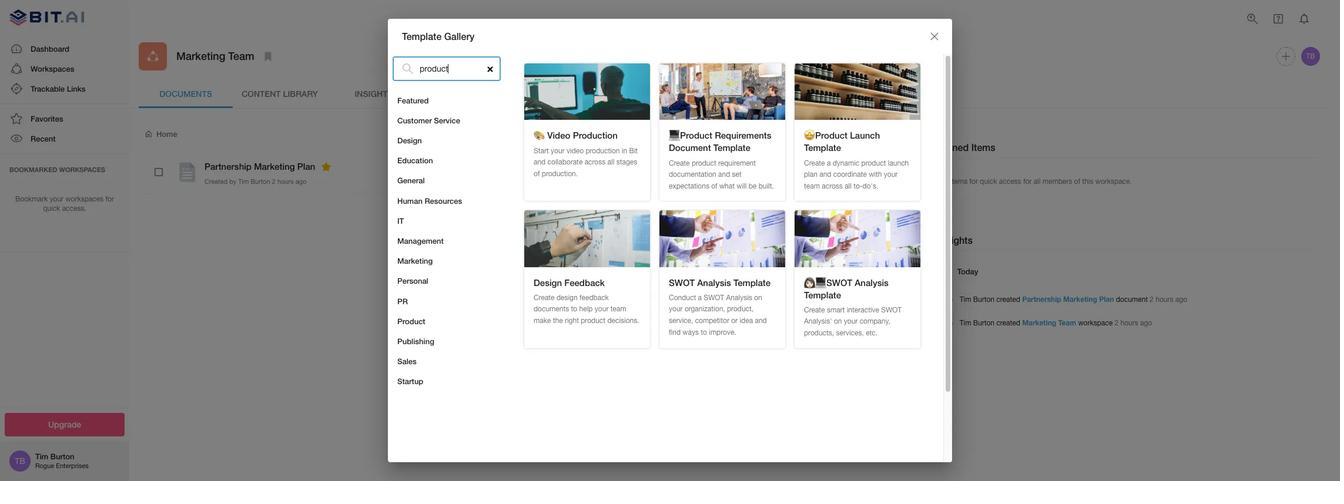Task type: locate. For each thing, give the bounding box(es) containing it.
workspace
[[1078, 319, 1113, 328]]

1 created from the top
[[997, 296, 1021, 304]]

idea
[[740, 317, 753, 325]]

design up 'design'
[[534, 277, 562, 288]]

insights
[[355, 89, 393, 99], [939, 234, 973, 246]]

template left gallery
[[402, 30, 442, 42]]

insights link
[[327, 80, 421, 108]]

plan left remove favorite image
[[297, 161, 315, 172]]

team left bookmark icon
[[228, 50, 254, 63]]

2 horizontal spatial ago
[[1176, 296, 1188, 304]]

create smart interactive swot analysis' on your company, products, services, etc.
[[804, 306, 902, 337]]

access
[[999, 178, 1022, 186]]

0 horizontal spatial hours
[[277, 178, 294, 185]]

1 horizontal spatial partnership
[[1022, 295, 1062, 304]]

0 horizontal spatial all
[[608, 158, 615, 166]]

hours down document
[[1121, 319, 1139, 328]]

0 vertical spatial team
[[804, 182, 820, 190]]

on down 'smart'
[[834, 318, 842, 326]]

the
[[553, 317, 563, 325]]

stages
[[617, 158, 637, 166]]

design
[[397, 136, 422, 145], [534, 277, 562, 288]]

pr
[[397, 297, 408, 306]]

to
[[571, 305, 577, 314], [701, 328, 707, 337]]

ago down document
[[1141, 319, 1152, 328]]

2 horizontal spatial hours
[[1156, 296, 1174, 304]]

1 vertical spatial a
[[698, 294, 702, 302]]

to up right in the bottom of the page
[[571, 305, 577, 314]]

product up documentation on the top of page
[[692, 159, 716, 167]]

your inside the conduct a swot analysis on your organization, product, service, competitor or idea and find ways to improve.
[[669, 305, 683, 314]]

Search Templates... search field
[[420, 56, 501, 81]]

bookmark image
[[261, 49, 275, 63]]

analysis inside 👩🏻💻swot analysis template
[[855, 277, 889, 288]]

hours inside tim burton created marketing team workspace 2 hours ago
[[1121, 319, 1139, 328]]

1 horizontal spatial a
[[827, 159, 831, 167]]

1 vertical spatial to
[[701, 328, 707, 337]]

1 horizontal spatial of
[[712, 182, 718, 190]]

create for 👩🏻💻swot analysis template
[[804, 306, 825, 314]]

0 horizontal spatial ago
[[296, 178, 306, 185]]

pinned
[[939, 142, 969, 153]]

0 horizontal spatial plan
[[297, 161, 315, 172]]

trackable links
[[31, 84, 86, 93]]

burton inside the tim burton created partnership marketing plan document 2 hours ago
[[973, 296, 995, 304]]

links
[[67, 84, 86, 93]]

plan
[[297, 161, 315, 172], [1100, 295, 1114, 304]]

and
[[534, 158, 546, 166], [718, 171, 730, 179], [820, 171, 832, 179], [755, 317, 767, 325]]

expectations
[[669, 182, 710, 190]]

1 vertical spatial plan
[[1100, 295, 1114, 304]]

trackable
[[31, 84, 65, 93]]

1 horizontal spatial design
[[534, 277, 562, 288]]

2 horizontal spatial for
[[1023, 178, 1032, 186]]

created for partnership
[[997, 296, 1021, 304]]

1 horizontal spatial quick
[[980, 178, 997, 186]]

of
[[534, 170, 540, 178], [1074, 178, 1081, 186], [712, 182, 718, 190]]

recent button
[[0, 129, 129, 149]]

across down production
[[585, 158, 606, 166]]

tim inside tim burton rogue enterprises
[[35, 452, 48, 462]]

for right items
[[970, 178, 978, 186]]

of left what
[[712, 182, 718, 190]]

production.
[[542, 170, 578, 178]]

design feedback
[[534, 277, 605, 288]]

2 vertical spatial swot
[[881, 306, 902, 314]]

product down "help"
[[581, 317, 606, 325]]

created up tim burton created marketing team workspace 2 hours ago
[[997, 296, 1021, 304]]

hours inside the tim burton created partnership marketing plan document 2 hours ago
[[1156, 296, 1174, 304]]

0 horizontal spatial on
[[754, 294, 762, 302]]

2
[[272, 178, 276, 185], [1150, 296, 1154, 304], [1115, 319, 1119, 328]]

all left members
[[1034, 178, 1041, 186]]

and up what
[[718, 171, 730, 179]]

analysis inside the conduct a swot analysis on your organization, product, service, competitor or idea and find ways to improve.
[[726, 294, 752, 302]]

hours down partnership marketing plan
[[277, 178, 294, 185]]

today
[[958, 267, 979, 276]]

a inside the conduct a swot analysis on your organization, product, service, competitor or idea and find ways to improve.
[[698, 294, 702, 302]]

create up analysis'
[[804, 306, 825, 314]]

insights left featured
[[355, 89, 393, 99]]

0 vertical spatial across
[[585, 158, 606, 166]]

and inside 'create a dynamic product launch plan and coordinate with your team across all to-do's.'
[[820, 171, 832, 179]]

0 horizontal spatial insights
[[355, 89, 393, 99]]

1 vertical spatial on
[[834, 318, 842, 326]]

of left this
[[1074, 178, 1081, 186]]

ago right document
[[1176, 296, 1188, 304]]

of inside create product requirement documentation and set expectations of what will be built.
[[712, 182, 718, 190]]

create inside 'create smart interactive swot analysis' on your company, products, services, etc.'
[[804, 306, 825, 314]]

team down partnership marketing plan link
[[1059, 319, 1077, 328]]

1 vertical spatial across
[[822, 182, 843, 190]]

create for design feedback
[[534, 294, 555, 302]]

1 horizontal spatial team
[[804, 182, 820, 190]]

for right access
[[1023, 178, 1032, 186]]

1 vertical spatial 2
[[1150, 296, 1154, 304]]

1 vertical spatial team
[[1059, 319, 1077, 328]]

across down the coordinate on the top right of the page
[[822, 182, 843, 190]]

0 horizontal spatial partnership
[[205, 161, 252, 172]]

your up services,
[[844, 318, 858, 326]]

for right workspaces
[[105, 195, 114, 203]]

2 horizontal spatial product
[[862, 159, 886, 167]]

1 horizontal spatial on
[[834, 318, 842, 326]]

marketing up personal
[[397, 256, 433, 266]]

template
[[402, 30, 442, 42], [714, 142, 751, 153], [804, 142, 841, 153], [734, 277, 771, 288], [804, 290, 841, 300]]

template inside 🤩product launch template
[[804, 142, 841, 153]]

your inside create design feedback documents to help your team make the right product decisions.
[[595, 305, 609, 314]]

1 horizontal spatial insights
[[939, 234, 973, 246]]

bookmark
[[15, 195, 48, 203]]

customer service
[[397, 116, 460, 125]]

plan left document
[[1100, 295, 1114, 304]]

and inside the conduct a swot analysis on your organization, product, service, competitor or idea and find ways to improve.
[[755, 317, 767, 325]]

1 horizontal spatial across
[[822, 182, 843, 190]]

swot
[[669, 277, 695, 288], [704, 294, 724, 302], [881, 306, 902, 314]]

2 inside the tim burton created partnership marketing plan document 2 hours ago
[[1150, 296, 1154, 304]]

created left marketing team link
[[997, 319, 1021, 328]]

created
[[997, 296, 1021, 304], [997, 319, 1021, 328]]

and inside start your video production in bit and collaborate across all stages of production.
[[534, 158, 546, 166]]

0 vertical spatial to
[[571, 305, 577, 314]]

built.
[[759, 182, 774, 190]]

created inside the tim burton created partnership marketing plan document 2 hours ago
[[997, 296, 1021, 304]]

1 vertical spatial created
[[997, 319, 1021, 328]]

start
[[534, 147, 549, 155]]

requirements
[[715, 130, 772, 141]]

pinned items
[[939, 142, 996, 153]]

favorites
[[31, 114, 63, 124]]

2 created from the top
[[997, 319, 1021, 328]]

0 vertical spatial insights
[[355, 89, 393, 99]]

ago down partnership marketing plan
[[296, 178, 306, 185]]

swot up organization,
[[704, 294, 724, 302]]

team down "plan"
[[804, 182, 820, 190]]

marketing button
[[388, 251, 506, 271]]

of left the production.
[[534, 170, 540, 178]]

and right "plan"
[[820, 171, 832, 179]]

create new
[[866, 129, 910, 139]]

burton inside tim burton created marketing team workspace 2 hours ago
[[973, 319, 995, 328]]

1 vertical spatial design
[[534, 277, 562, 288]]

home
[[156, 129, 177, 139]]

team up decisions.
[[611, 305, 626, 314]]

analysis up interactive
[[855, 277, 889, 288]]

template for 🤩product
[[804, 142, 841, 153]]

0 horizontal spatial to
[[571, 305, 577, 314]]

swot analysis template
[[669, 277, 771, 288]]

dynamic
[[833, 159, 860, 167]]

insights inside 'link'
[[355, 89, 393, 99]]

general
[[397, 176, 425, 185]]

a inside 'create a dynamic product launch plan and coordinate with your team across all to-do's.'
[[827, 159, 831, 167]]

template up the requirement
[[714, 142, 751, 153]]

quick left access
[[980, 178, 997, 186]]

video
[[567, 147, 584, 155]]

2 down partnership marketing plan
[[272, 178, 276, 185]]

2 vertical spatial 2
[[1115, 319, 1119, 328]]

create up "plan"
[[804, 159, 825, 167]]

tim inside the tim burton created partnership marketing plan document 2 hours ago
[[960, 296, 971, 304]]

competitor
[[695, 317, 730, 325]]

0 vertical spatial on
[[754, 294, 762, 302]]

0 horizontal spatial team
[[611, 305, 626, 314]]

documents link
[[139, 80, 233, 108]]

analysis
[[697, 277, 731, 288], [855, 277, 889, 288], [726, 294, 752, 302]]

workspaces
[[66, 195, 104, 203]]

0 horizontal spatial 2
[[272, 178, 276, 185]]

service
[[434, 116, 460, 125]]

0 vertical spatial created
[[997, 296, 1021, 304]]

1 horizontal spatial to
[[701, 328, 707, 337]]

documents
[[534, 305, 569, 314]]

and down start
[[534, 158, 546, 166]]

template up product,
[[734, 277, 771, 288]]

template inside 👩🏻💻swot analysis template
[[804, 290, 841, 300]]

a
[[827, 159, 831, 167], [698, 294, 702, 302]]

on down swot analysis template
[[754, 294, 762, 302]]

product up with at right
[[862, 159, 886, 167]]

swot up conduct
[[669, 277, 695, 288]]

1 horizontal spatial product
[[692, 159, 716, 167]]

2 horizontal spatial swot
[[881, 306, 902, 314]]

1 vertical spatial tb
[[15, 457, 25, 466]]

interactive
[[847, 306, 880, 314]]

your inside start your video production in bit and collaborate across all stages of production.
[[551, 147, 565, 155]]

1 horizontal spatial all
[[845, 182, 852, 190]]

to inside the conduct a swot analysis on your organization, product, service, competitor or idea and find ways to improve.
[[701, 328, 707, 337]]

tab list
[[139, 80, 1322, 108]]

your up access.
[[50, 195, 64, 203]]

0 horizontal spatial a
[[698, 294, 702, 302]]

0 vertical spatial 2
[[272, 178, 276, 185]]

partnership up marketing team link
[[1022, 295, 1062, 304]]

1 horizontal spatial swot
[[704, 294, 724, 302]]

partnership marketing plan
[[205, 161, 315, 172]]

team inside create design feedback documents to help your team make the right product decisions.
[[611, 305, 626, 314]]

documents
[[159, 89, 212, 99]]

design down customer
[[397, 136, 422, 145]]

create
[[866, 129, 891, 139], [669, 159, 690, 167], [804, 159, 825, 167], [534, 294, 555, 302], [804, 306, 825, 314]]

startup
[[397, 377, 423, 386]]

publishing
[[397, 337, 434, 346]]

library
[[283, 89, 318, 99]]

1 horizontal spatial hours
[[1121, 319, 1139, 328]]

2 horizontal spatial 2
[[1150, 296, 1154, 304]]

template for 👩🏻💻swot
[[804, 290, 841, 300]]

your up the service,
[[669, 305, 683, 314]]

partnership up by
[[205, 161, 252, 172]]

bookmark your workspaces for quick access.
[[15, 195, 114, 213]]

quick down bookmark
[[43, 205, 60, 213]]

product inside 'create a dynamic product launch plan and coordinate with your team across all to-do's.'
[[862, 159, 886, 167]]

a for 🤩product
[[827, 159, 831, 167]]

publishing button
[[388, 332, 506, 352]]

partnership
[[205, 161, 252, 172], [1022, 295, 1062, 304]]

tb inside button
[[1307, 52, 1315, 61]]

video
[[547, 130, 571, 141]]

0 vertical spatial quick
[[980, 178, 997, 186]]

0 horizontal spatial quick
[[43, 205, 60, 213]]

tim inside tim burton created marketing team workspace 2 hours ago
[[960, 319, 971, 328]]

workspaces
[[59, 166, 105, 173]]

a left dynamic
[[827, 159, 831, 167]]

0 vertical spatial tb
[[1307, 52, 1315, 61]]

hours right document
[[1156, 296, 1174, 304]]

your up collaborate
[[551, 147, 565, 155]]

be
[[749, 182, 757, 190]]

education
[[397, 156, 433, 165]]

workspaces button
[[0, 59, 129, 79]]

requirement
[[718, 159, 756, 167]]

template down 🤩product at the right of the page
[[804, 142, 841, 153]]

create up documentation on the top of page
[[669, 159, 690, 167]]

1 vertical spatial quick
[[43, 205, 60, 213]]

tim burton created marketing team workspace 2 hours ago
[[960, 319, 1152, 328]]

and right idea in the bottom right of the page
[[755, 317, 767, 325]]

👩🏻💻swot
[[804, 277, 853, 288]]

product
[[692, 159, 716, 167], [862, 159, 886, 167], [581, 317, 606, 325]]

all left to-
[[845, 182, 852, 190]]

created
[[205, 178, 228, 185]]

create inside create product requirement documentation and set expectations of what will be built.
[[669, 159, 690, 167]]

analysis up organization,
[[697, 277, 731, 288]]

create inside 'create a dynamic product launch plan and coordinate with your team across all to-do's.'
[[804, 159, 825, 167]]

to right ways
[[701, 328, 707, 337]]

create inside create design feedback documents to help your team make the right product decisions.
[[534, 294, 555, 302]]

1 vertical spatial team
[[611, 305, 626, 314]]

0 horizontal spatial for
[[105, 195, 114, 203]]

0 horizontal spatial across
[[585, 158, 606, 166]]

0 vertical spatial partnership
[[205, 161, 252, 172]]

create up 'documents'
[[534, 294, 555, 302]]

burton for enterprises
[[50, 452, 74, 462]]

tab list containing documents
[[139, 80, 1322, 108]]

analysis up product,
[[726, 294, 752, 302]]

🎨 video production
[[534, 130, 618, 141]]

1 vertical spatial hours
[[1156, 296, 1174, 304]]

2 right 'workspace'
[[1115, 319, 1119, 328]]

make
[[534, 317, 551, 325]]

1 horizontal spatial plan
[[1100, 295, 1114, 304]]

ways
[[683, 328, 699, 337]]

all inside 'create a dynamic product launch plan and coordinate with your team across all to-do's.'
[[845, 182, 852, 190]]

2 inside tim burton created marketing team workspace 2 hours ago
[[1115, 319, 1119, 328]]

create left the new
[[866, 129, 891, 139]]

0 vertical spatial team
[[228, 50, 254, 63]]

your down feedback
[[595, 305, 609, 314]]

service,
[[669, 317, 693, 325]]

startup button
[[388, 372, 506, 392]]

all down production
[[608, 158, 615, 166]]

template down 👩🏻💻swot in the right bottom of the page
[[804, 290, 841, 300]]

1 horizontal spatial tb
[[1307, 52, 1315, 61]]

2 right document
[[1150, 296, 1154, 304]]

burton inside tim burton rogue enterprises
[[50, 452, 74, 462]]

bookmarked
[[9, 166, 57, 173]]

0 horizontal spatial of
[[534, 170, 540, 178]]

0 vertical spatial design
[[397, 136, 422, 145]]

with
[[869, 171, 882, 179]]

swot up company,
[[881, 306, 902, 314]]

and inside create product requirement documentation and set expectations of what will be built.
[[718, 171, 730, 179]]

1 vertical spatial ago
[[1176, 296, 1188, 304]]

ago inside tim burton created marketing team workspace 2 hours ago
[[1141, 319, 1152, 328]]

2 vertical spatial ago
[[1141, 319, 1152, 328]]

quick
[[980, 178, 997, 186], [43, 205, 60, 213]]

insights up the today
[[939, 234, 973, 246]]

1 horizontal spatial 2
[[1115, 319, 1119, 328]]

0 horizontal spatial product
[[581, 317, 606, 325]]

2 vertical spatial hours
[[1121, 319, 1139, 328]]

0 horizontal spatial design
[[397, 136, 422, 145]]

0 horizontal spatial swot
[[669, 277, 695, 288]]

1 horizontal spatial ago
[[1141, 319, 1152, 328]]

your down launch
[[884, 171, 898, 179]]

feedback
[[565, 277, 605, 288]]

1 vertical spatial swot
[[704, 294, 724, 302]]

0 vertical spatial swot
[[669, 277, 695, 288]]

create inside button
[[866, 129, 891, 139]]

🤩product launch template image
[[795, 63, 921, 120]]

design inside "button"
[[397, 136, 422, 145]]

created inside tim burton created marketing team workspace 2 hours ago
[[997, 319, 1021, 328]]

a up organization,
[[698, 294, 702, 302]]

0 vertical spatial a
[[827, 159, 831, 167]]

tim burton rogue enterprises
[[35, 452, 89, 470]]



Task type: vqa. For each thing, say whether or not it's contained in the screenshot.


Task type: describe. For each thing, give the bounding box(es) containing it.
workspaces
[[31, 64, 74, 73]]

education button
[[388, 151, 506, 171]]

rogue
[[35, 463, 54, 470]]

create product requirement documentation and set expectations of what will be built.
[[669, 159, 774, 190]]

create for 💻product requirements document template
[[669, 159, 690, 167]]

created by tim burton 2 hours ago
[[205, 178, 306, 185]]

1 vertical spatial partnership
[[1022, 295, 1062, 304]]

set
[[732, 171, 742, 179]]

on inside 'create smart interactive swot analysis' on your company, products, services, etc.'
[[834, 318, 842, 326]]

management
[[397, 236, 444, 246]]

featured
[[397, 96, 429, 105]]

items
[[972, 142, 996, 153]]

content library
[[242, 89, 318, 99]]

customer service button
[[388, 110, 506, 131]]

dashboard
[[31, 44, 69, 53]]

design feedback image
[[524, 211, 650, 267]]

tb button
[[1300, 45, 1322, 68]]

content library link
[[233, 80, 327, 108]]

marketing up 'created by tim burton 2 hours ago'
[[254, 161, 295, 172]]

burton for marketing
[[973, 319, 995, 328]]

2 horizontal spatial all
[[1034, 178, 1041, 186]]

👩🏻💻swot analysis template image
[[795, 211, 921, 267]]

conduct a swot analysis on your organization, product, service, competitor or idea and find ways to improve.
[[669, 294, 767, 337]]

upgrade
[[48, 419, 81, 429]]

enterprises
[[56, 463, 89, 470]]

0 vertical spatial plan
[[297, 161, 315, 172]]

design for design feedback
[[534, 277, 562, 288]]

tim for enterprises
[[35, 452, 48, 462]]

your inside 'create smart interactive swot analysis' on your company, products, services, etc.'
[[844, 318, 858, 326]]

plan
[[804, 171, 818, 179]]

will
[[737, 182, 747, 190]]

gallery
[[444, 30, 475, 42]]

human resources
[[397, 196, 462, 206]]

design for design
[[397, 136, 422, 145]]

product,
[[727, 305, 754, 314]]

0 horizontal spatial tb
[[15, 457, 25, 466]]

quick inside bookmark your workspaces for quick access.
[[43, 205, 60, 213]]

what
[[720, 182, 735, 190]]

items
[[951, 178, 968, 186]]

on inside the conduct a swot analysis on your organization, product, service, competitor or idea and find ways to improve.
[[754, 294, 762, 302]]

home link
[[143, 129, 177, 140]]

created for marketing
[[997, 319, 1021, 328]]

or
[[732, 317, 738, 325]]

etc.
[[866, 329, 878, 337]]

for inside bookmark your workspaces for quick access.
[[105, 195, 114, 203]]

product inside create design feedback documents to help your team make the right product decisions.
[[581, 317, 606, 325]]

template for swot
[[734, 277, 771, 288]]

design
[[557, 294, 578, 302]]

smart
[[827, 306, 845, 314]]

create for 🤩product launch template
[[804, 159, 825, 167]]

human resources button
[[388, 191, 506, 211]]

by
[[229, 178, 236, 185]]

across inside 'create a dynamic product launch plan and coordinate with your team across all to-do's.'
[[822, 182, 843, 190]]

featured button
[[388, 90, 506, 110]]

company,
[[860, 318, 891, 326]]

content
[[242, 89, 281, 99]]

create design feedback documents to help your team make the right product decisions.
[[534, 294, 639, 325]]

marketing up 'workspace'
[[1063, 295, 1098, 304]]

🤩product launch template
[[804, 130, 880, 153]]

it
[[397, 216, 404, 226]]

of inside start your video production in bit and collaborate across all stages of production.
[[534, 170, 540, 178]]

right
[[565, 317, 579, 325]]

💻product requirements document template image
[[660, 63, 785, 120]]

0 vertical spatial ago
[[296, 178, 306, 185]]

to inside create design feedback documents to help your team make the right product decisions.
[[571, 305, 577, 314]]

marketing inside button
[[397, 256, 433, 266]]

2 horizontal spatial of
[[1074, 178, 1081, 186]]

swot inside the conduct a swot analysis on your organization, product, service, competitor or idea and find ways to improve.
[[704, 294, 724, 302]]

🎨 video production image
[[524, 63, 650, 120]]

your inside 'create a dynamic product launch plan and coordinate with your team across all to-do's.'
[[884, 171, 898, 179]]

💻product
[[669, 130, 713, 141]]

1 horizontal spatial team
[[1059, 319, 1077, 328]]

products,
[[804, 329, 834, 337]]

burton for partnership
[[973, 296, 995, 304]]

marketing up documents
[[176, 50, 225, 63]]

remove favorite image
[[319, 160, 334, 174]]

coordinate
[[834, 171, 867, 179]]

find
[[669, 328, 681, 337]]

all inside start your video production in bit and collaborate across all stages of production.
[[608, 158, 615, 166]]

production
[[586, 147, 620, 155]]

this
[[1083, 178, 1094, 186]]

ago inside the tim burton created partnership marketing plan document 2 hours ago
[[1176, 296, 1188, 304]]

1 vertical spatial insights
[[939, 234, 973, 246]]

marketing down partnership marketing plan link
[[1022, 319, 1057, 328]]

tim for partnership
[[960, 296, 971, 304]]

across inside start your video production in bit and collaborate across all stages of production.
[[585, 158, 606, 166]]

marketing team
[[176, 50, 254, 63]]

swot inside 'create smart interactive swot analysis' on your company, products, services, etc.'
[[881, 306, 902, 314]]

create new button
[[857, 122, 920, 146]]

upgrade button
[[5, 413, 125, 437]]

production
[[573, 130, 618, 141]]

dashboard button
[[0, 39, 129, 59]]

improve.
[[709, 328, 736, 337]]

design button
[[388, 131, 506, 151]]

🎨
[[534, 130, 545, 141]]

0 vertical spatial hours
[[277, 178, 294, 185]]

1 horizontal spatial for
[[970, 178, 978, 186]]

workspace.
[[1096, 178, 1132, 186]]

0 horizontal spatial team
[[228, 50, 254, 63]]

product inside create product requirement documentation and set expectations of what will be built.
[[692, 159, 716, 167]]

tim burton created partnership marketing plan document 2 hours ago
[[960, 295, 1188, 304]]

favorites button
[[0, 109, 129, 129]]

template inside 💻product requirements document template
[[714, 142, 751, 153]]

analysis for 👩🏻💻swot
[[855, 277, 889, 288]]

tim for marketing
[[960, 319, 971, 328]]

do's.
[[863, 182, 878, 190]]

a for swot
[[698, 294, 702, 302]]

👩🏻💻swot analysis template
[[804, 277, 889, 300]]

template gallery dialog
[[388, 19, 952, 481]]

bit
[[629, 147, 638, 155]]

💻product requirements document template
[[669, 130, 772, 153]]

🤩product
[[804, 130, 848, 141]]

members
[[1043, 178, 1073, 186]]

in
[[622, 147, 627, 155]]

analysis for swot
[[697, 277, 731, 288]]

help
[[579, 305, 593, 314]]

general button
[[388, 171, 506, 191]]

product
[[397, 317, 425, 326]]

documentation
[[669, 171, 716, 179]]

document
[[1116, 296, 1148, 304]]

swot analysis template image
[[660, 211, 785, 267]]

team inside 'create a dynamic product launch plan and coordinate with your team across all to-do's.'
[[804, 182, 820, 190]]

your inside bookmark your workspaces for quick access.
[[50, 195, 64, 203]]



